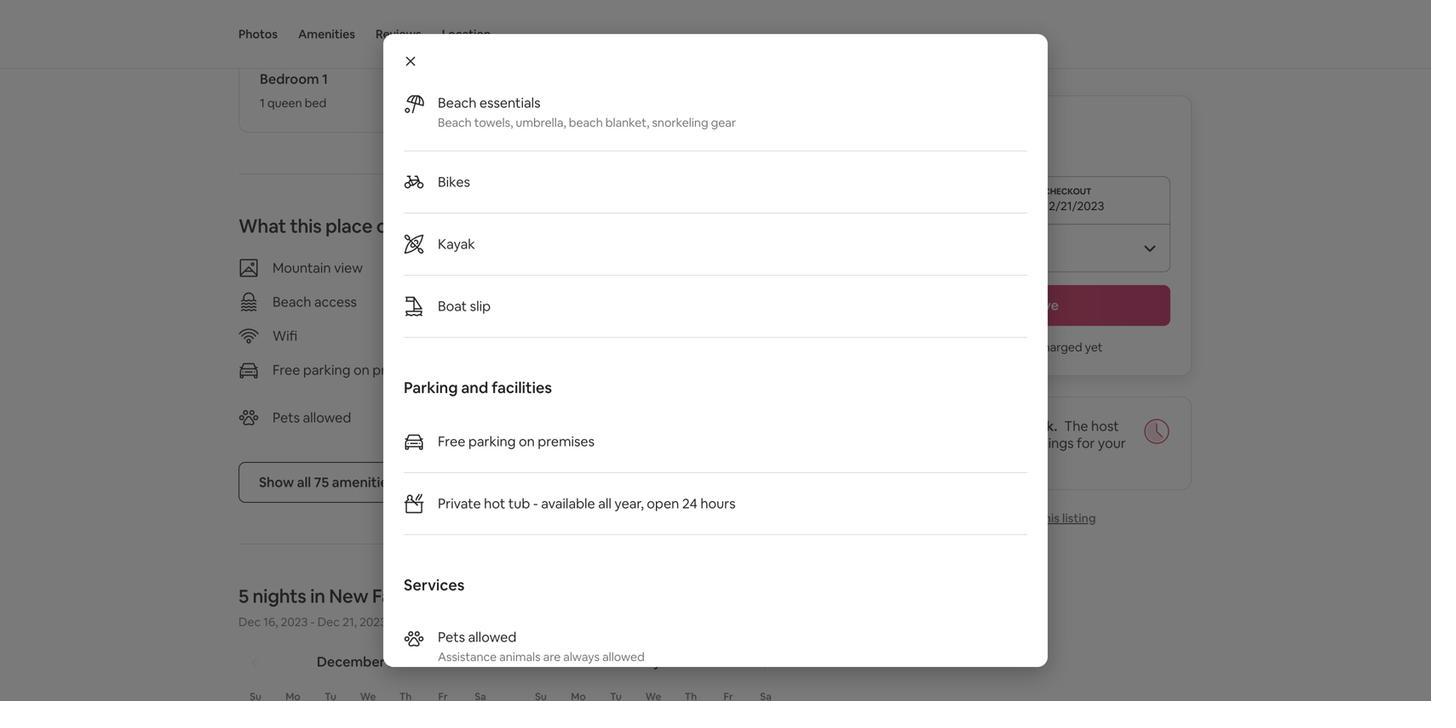 Task type: locate. For each thing, give the bounding box(es) containing it.
0 horizontal spatial 2023
[[281, 615, 308, 630]]

0 vertical spatial list
[[404, 0, 1027, 338]]

this left "listing"
[[1039, 511, 1060, 526]]

-
[[533, 495, 538, 513], [310, 615, 315, 630]]

on inside list
[[519, 433, 535, 451]]

1 horizontal spatial bed
[[483, 95, 505, 111]]

this
[[290, 214, 322, 238], [1039, 511, 1060, 526]]

lake
[[558, 259, 587, 277]]

0 horizontal spatial dec
[[239, 615, 261, 630]]

parking inside list
[[468, 433, 516, 451]]

1 vertical spatial free
[[438, 433, 465, 451]]

dec left 16,
[[239, 615, 261, 630]]

dec
[[239, 615, 261, 630], [318, 615, 340, 630]]

dedicated
[[558, 327, 623, 345]]

what this place offers
[[239, 214, 428, 238]]

only
[[896, 418, 926, 435]]

photos
[[239, 26, 278, 42]]

1 horizontal spatial pets
[[438, 629, 465, 647]]

1 list from the top
[[404, 0, 1027, 338]]

1 vertical spatial list
[[404, 411, 1027, 536]]

free parking on premises down facilities
[[438, 433, 595, 451]]

beach down king
[[438, 115, 472, 130]]

1 horizontal spatial view
[[590, 259, 619, 277]]

1 bed from the left
[[305, 95, 326, 111]]

2023 right 21,
[[359, 615, 387, 630]]

parking up pets allowed
[[303, 362, 351, 379]]

- right the tub on the left bottom of the page
[[533, 495, 538, 513]]

pets up assistance at the bottom left
[[438, 629, 465, 647]]

view right lake
[[590, 259, 619, 277]]

show
[[259, 474, 294, 491]]

queen
[[267, 95, 302, 111]]

beach
[[569, 115, 603, 130]]

workspace
[[626, 327, 695, 345]]

bookings
[[1016, 435, 1074, 452]]

0 vertical spatial premises
[[372, 362, 429, 379]]

0 horizontal spatial allowed
[[303, 409, 351, 427]]

reserve
[[1007, 297, 1059, 314]]

1 horizontal spatial free
[[438, 433, 465, 451]]

taxes
[[965, 141, 995, 156]]

all left 75
[[297, 474, 311, 491]]

1 vertical spatial all
[[598, 495, 612, 513]]

bedroom
[[260, 70, 319, 88]]

1 vertical spatial allowed
[[468, 629, 517, 647]]

2 horizontal spatial allowed
[[602, 650, 645, 665]]

in
[[310, 585, 325, 609]]

0 horizontal spatial bed
[[305, 95, 326, 111]]

allowed right always in the bottom of the page
[[602, 650, 645, 665]]

access
[[314, 293, 357, 311]]

charged
[[1037, 340, 1082, 355]]

1 vertical spatial this
[[1039, 511, 1060, 526]]

available
[[541, 495, 595, 513]]

this up mountain
[[290, 214, 322, 238]]

0 vertical spatial pets
[[273, 409, 300, 427]]

75
[[314, 474, 329, 491]]

1 horizontal spatial 1
[[322, 70, 328, 88]]

free down the wifi
[[273, 362, 300, 379]]

free down "parking"
[[438, 433, 465, 451]]

0 horizontal spatial hours
[[700, 495, 736, 513]]

2023 right december
[[388, 654, 419, 671]]

list containing free parking on premises
[[404, 411, 1027, 536]]

1 horizontal spatial 2023
[[359, 615, 387, 630]]

place
[[325, 214, 372, 238]]

1 vertical spatial pets
[[438, 629, 465, 647]]

pets inside pets allowed assistance animals are always allowed
[[438, 629, 465, 647]]

before
[[926, 141, 963, 156]]

parking down the parking and facilities
[[468, 433, 516, 451]]

on left "parking"
[[354, 362, 370, 379]]

1 horizontal spatial this
[[1039, 511, 1060, 526]]

2023 inside calendar application
[[388, 654, 419, 671]]

allowed
[[303, 409, 351, 427], [468, 629, 517, 647], [602, 650, 645, 665]]

1 vertical spatial hours
[[700, 495, 736, 513]]

1
[[322, 70, 328, 88], [260, 95, 265, 111], [450, 95, 455, 111]]

view up access
[[334, 259, 363, 277]]

12/16/2023
[[906, 198, 967, 214]]

0 vertical spatial this
[[290, 214, 322, 238]]

free inside list
[[438, 433, 465, 451]]

0 horizontal spatial this
[[290, 214, 322, 238]]

free parking on premises inside the what this place offers dialog
[[438, 433, 595, 451]]

lake view
[[558, 259, 619, 277]]

on down facilities
[[519, 433, 535, 451]]

2023
[[281, 615, 308, 630], [359, 615, 387, 630], [388, 654, 419, 671]]

2 horizontal spatial 2023
[[388, 654, 419, 671]]

hours right 8
[[939, 418, 976, 435]]

all inside show all 75 amenities 'button'
[[297, 474, 311, 491]]

facilities
[[492, 378, 552, 398]]

1 vertical spatial on
[[519, 433, 535, 451]]

2 view from the left
[[590, 259, 619, 277]]

listing
[[1062, 511, 1096, 526]]

1 vertical spatial beach
[[438, 115, 472, 130]]

2 bed from the left
[[483, 95, 505, 111]]

mountain view
[[273, 259, 363, 277]]

parking
[[404, 378, 458, 398]]

0 horizontal spatial view
[[334, 259, 363, 277]]

view
[[334, 259, 363, 277], [590, 259, 619, 277]]

gear
[[711, 115, 736, 130]]

hours right 24
[[700, 495, 736, 513]]

amenities button
[[298, 0, 355, 68]]

1 horizontal spatial allowed
[[468, 629, 517, 647]]

0 vertical spatial allowed
[[303, 409, 351, 427]]

2 vertical spatial beach
[[273, 293, 311, 311]]

2 list from the top
[[404, 411, 1027, 536]]

yet
[[1085, 340, 1103, 355]]

1 horizontal spatial free parking on premises
[[438, 433, 595, 451]]

1 horizontal spatial hours
[[939, 418, 976, 435]]

new
[[329, 585, 368, 609]]

0 vertical spatial free
[[273, 362, 300, 379]]

bed up towels,
[[483, 95, 505, 111]]

beach
[[438, 94, 476, 112], [438, 115, 472, 130], [273, 293, 311, 311]]

2 vertical spatial allowed
[[602, 650, 645, 665]]

your
[[1098, 435, 1126, 452]]

1 vertical spatial parking
[[468, 433, 516, 451]]

allowed for pets allowed assistance animals are always allowed
[[468, 629, 517, 647]]

premises left and
[[372, 362, 429, 379]]

1 horizontal spatial parking
[[468, 433, 516, 451]]

pets
[[273, 409, 300, 427], [438, 629, 465, 647]]

beach up the wifi
[[273, 293, 311, 311]]

0 horizontal spatial free
[[273, 362, 300, 379]]

hot
[[484, 495, 505, 513]]

free parking on premises up pets allowed
[[273, 362, 429, 379]]

1 view from the left
[[334, 259, 363, 277]]

2024
[[664, 654, 695, 671]]

premises up available
[[538, 433, 595, 451]]

private
[[438, 495, 481, 513]]

boat
[[438, 298, 467, 315]]

1 vertical spatial -
[[310, 615, 315, 630]]

0 horizontal spatial on
[[354, 362, 370, 379]]

0 horizontal spatial pets
[[273, 409, 300, 427]]

1 left queen
[[260, 95, 265, 111]]

hours inside the what this place offers dialog
[[700, 495, 736, 513]]

2023 right 16,
[[281, 615, 308, 630]]

1 left king
[[450, 95, 455, 111]]

0 horizontal spatial all
[[297, 474, 311, 491]]

0 vertical spatial beach
[[438, 94, 476, 112]]

- inside 5 nights in new fairfield dec 16, 2023 - dec 21, 2023
[[310, 615, 315, 630]]

the host will stop accepting bookings for your dates soon.
[[896, 418, 1126, 469]]

0 vertical spatial free parking on premises
[[273, 362, 429, 379]]

bed right queen
[[305, 95, 326, 111]]

parking
[[303, 362, 351, 379], [468, 433, 516, 451]]

1 right bedroom
[[322, 70, 328, 88]]

0 horizontal spatial parking
[[303, 362, 351, 379]]

1 horizontal spatial premises
[[538, 433, 595, 451]]

8
[[928, 418, 937, 435]]

pets allowed
[[273, 409, 351, 427]]

reserve button
[[896, 285, 1170, 326]]

animals
[[499, 650, 541, 665]]

all inside the what this place offers dialog
[[598, 495, 612, 513]]

allowed up assistance at the bottom left
[[468, 629, 517, 647]]

dates
[[896, 452, 931, 469]]

are
[[543, 650, 561, 665]]

free
[[273, 362, 300, 379], [438, 433, 465, 451]]

12/21/2023
[[1044, 198, 1104, 214]]

beach up towels,
[[438, 94, 476, 112]]

1 vertical spatial free parking on premises
[[438, 433, 595, 451]]

24
[[682, 495, 698, 513]]

allowed up show all 75 amenities
[[303, 409, 351, 427]]

0 horizontal spatial -
[[310, 615, 315, 630]]

beach access
[[273, 293, 357, 311]]

towels,
[[474, 115, 513, 130]]

1 horizontal spatial dec
[[318, 615, 340, 630]]

free parking on premises
[[273, 362, 429, 379], [438, 433, 595, 451]]

- down the in
[[310, 615, 315, 630]]

1 horizontal spatial all
[[598, 495, 612, 513]]

list
[[404, 0, 1027, 338], [404, 411, 1027, 536]]

5 nights in new fairfield dec 16, 2023 - dec 21, 2023
[[239, 585, 442, 630]]

hours
[[939, 418, 976, 435], [700, 495, 736, 513]]

dec left 21,
[[318, 615, 340, 630]]

0 vertical spatial hours
[[939, 418, 976, 435]]

reviews
[[376, 26, 421, 42]]

1 vertical spatial premises
[[538, 433, 595, 451]]

total before taxes
[[896, 141, 995, 156]]

0 vertical spatial -
[[533, 495, 538, 513]]

report this listing
[[998, 511, 1096, 526]]

all left 'year,'
[[598, 495, 612, 513]]

1 horizontal spatial on
[[519, 433, 535, 451]]

on
[[354, 362, 370, 379], [519, 433, 535, 451]]

1 horizontal spatial -
[[533, 495, 538, 513]]

pets up show
[[273, 409, 300, 427]]

premises
[[372, 362, 429, 379], [538, 433, 595, 451]]

0 vertical spatial all
[[297, 474, 311, 491]]

january
[[610, 654, 661, 671]]



Task type: vqa. For each thing, say whether or not it's contained in the screenshot.
Th to the right
no



Task type: describe. For each thing, give the bounding box(es) containing it.
blanket,
[[605, 115, 649, 130]]

year,
[[615, 495, 644, 513]]

what this place offers dialog
[[383, 0, 1048, 702]]

beach for beach access
[[273, 293, 311, 311]]

offers
[[376, 214, 428, 238]]

december 2023
[[317, 654, 419, 671]]

show all 75 amenities button
[[239, 462, 415, 503]]

only 8 hours left to book.
[[896, 418, 1057, 435]]

nights
[[253, 585, 306, 609]]

beach for beach essentials beach towels, umbrella, beach blanket, snorkeling gear
[[438, 94, 476, 112]]

this for place
[[290, 214, 322, 238]]

open
[[647, 495, 679, 513]]

bed inside bedroom 1 1 queen bed
[[305, 95, 326, 111]]

photos button
[[239, 0, 278, 68]]

21,
[[342, 615, 357, 630]]

amenities
[[332, 474, 395, 491]]

report
[[998, 511, 1037, 526]]

pets allowed assistance animals are always allowed
[[438, 629, 645, 665]]

book.
[[1021, 418, 1057, 435]]

mountain
[[273, 259, 331, 277]]

5
[[239, 585, 249, 609]]

dedicated workspace
[[558, 327, 695, 345]]

snorkeling
[[652, 115, 708, 130]]

left
[[978, 418, 1001, 435]]

show all 75 amenities
[[259, 474, 395, 491]]

amenities
[[298, 26, 355, 42]]

bedroom 1 1 queen bed
[[260, 70, 328, 111]]

report this listing button
[[970, 511, 1096, 526]]

essentials
[[479, 94, 541, 112]]

view for lake view
[[590, 259, 619, 277]]

january 2024
[[610, 654, 695, 671]]

pets for pets allowed assistance animals are always allowed
[[438, 629, 465, 647]]

kayak
[[438, 236, 475, 253]]

won't
[[986, 340, 1017, 355]]

you
[[964, 340, 984, 355]]

2 horizontal spatial 1
[[450, 95, 455, 111]]

you won't be charged yet
[[964, 340, 1103, 355]]

premises inside the what this place offers dialog
[[538, 433, 595, 451]]

allowed for pets allowed
[[303, 409, 351, 427]]

wifi
[[273, 327, 297, 345]]

total
[[896, 141, 923, 156]]

and
[[461, 378, 488, 398]]

will
[[896, 435, 916, 452]]

tub
[[508, 495, 530, 513]]

0 vertical spatial parking
[[303, 362, 351, 379]]

private hot tub - available all year, open 24 hours
[[438, 495, 736, 513]]

services
[[404, 576, 465, 596]]

be
[[1020, 340, 1034, 355]]

beach essentials beach towels, umbrella, beach blanket, snorkeling gear
[[438, 94, 736, 130]]

boat slip
[[438, 298, 491, 315]]

fairfield
[[372, 585, 442, 609]]

this for listing
[[1039, 511, 1060, 526]]

0 horizontal spatial free parking on premises
[[273, 362, 429, 379]]

0 horizontal spatial 1
[[260, 95, 265, 111]]

for
[[1077, 435, 1095, 452]]

assistance
[[438, 650, 497, 665]]

accepting
[[950, 435, 1013, 452]]

slip
[[470, 298, 491, 315]]

king
[[457, 95, 481, 111]]

pets for pets allowed
[[273, 409, 300, 427]]

host
[[1091, 418, 1119, 435]]

stop
[[919, 435, 947, 452]]

16,
[[263, 615, 278, 630]]

0 vertical spatial on
[[354, 362, 370, 379]]

list containing beach essentials
[[404, 0, 1027, 338]]

location button
[[442, 0, 491, 68]]

0 horizontal spatial premises
[[372, 362, 429, 379]]

reviews button
[[376, 0, 421, 68]]

parking and facilities
[[404, 378, 552, 398]]

2 dec from the left
[[318, 615, 340, 630]]

always
[[563, 650, 600, 665]]

1 king bed
[[450, 95, 505, 111]]

the
[[1064, 418, 1088, 435]]

location
[[442, 26, 491, 42]]

1 dec from the left
[[239, 615, 261, 630]]

- inside the what this place offers dialog
[[533, 495, 538, 513]]

soon.
[[934, 452, 968, 469]]

calendar application
[[218, 635, 1367, 702]]

view for mountain view
[[334, 259, 363, 277]]

what
[[239, 214, 286, 238]]

bikes
[[438, 173, 470, 191]]

umbrella,
[[516, 115, 566, 130]]

to
[[1004, 418, 1018, 435]]



